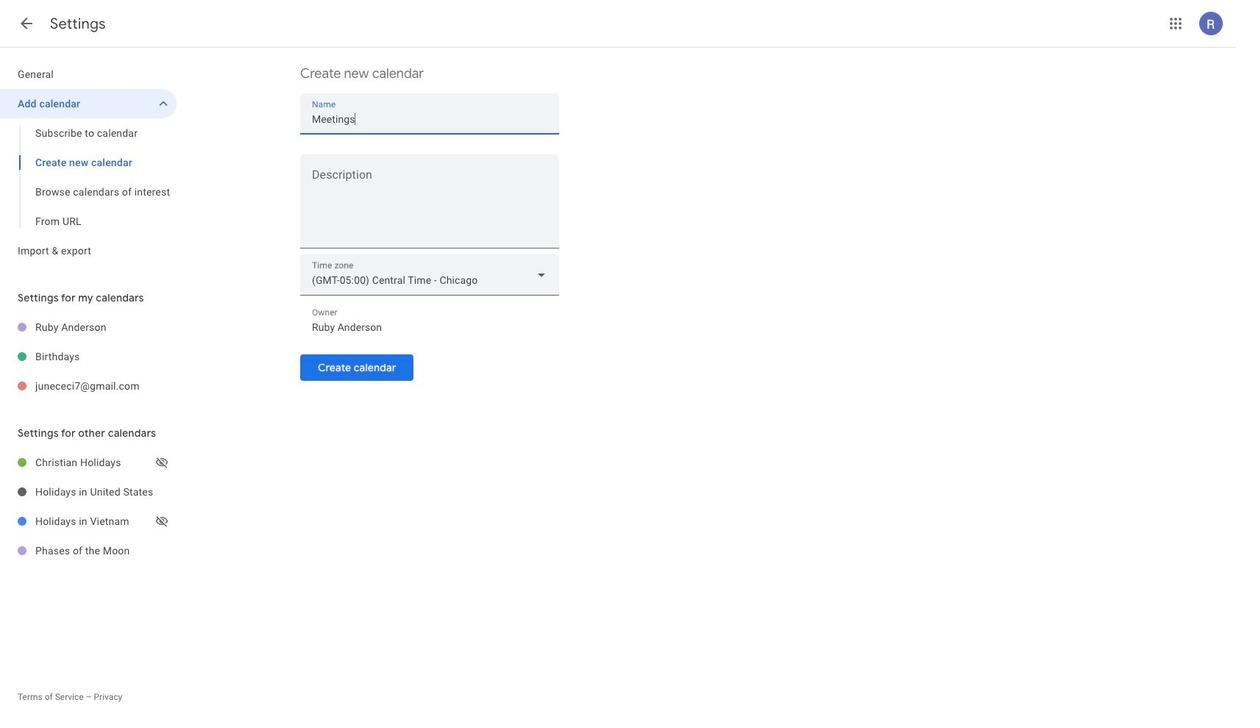 Task type: describe. For each thing, give the bounding box(es) containing it.
holidays in united states tree item
[[0, 478, 177, 507]]

3 tree from the top
[[0, 448, 177, 566]]

add calendar tree item
[[0, 89, 177, 118]]

birthdays tree item
[[0, 342, 177, 372]]



Task type: vqa. For each thing, say whether or not it's contained in the screenshot.
third Tree from the top
yes



Task type: locate. For each thing, give the bounding box(es) containing it.
tree
[[0, 60, 177, 266], [0, 313, 177, 401], [0, 448, 177, 566]]

christian holidays tree item
[[0, 448, 177, 478]]

go back image
[[18, 15, 35, 32]]

1 tree from the top
[[0, 60, 177, 266]]

heading
[[50, 15, 106, 33]]

ruby anderson tree item
[[0, 313, 177, 342]]

group
[[0, 118, 177, 236]]

phases of the moon tree item
[[0, 536, 177, 566]]

None field
[[300, 255, 559, 296]]

holidays in vietnam tree item
[[0, 507, 177, 536]]

2 tree from the top
[[0, 313, 177, 401]]

0 vertical spatial tree
[[0, 60, 177, 266]]

None text field
[[312, 109, 547, 129], [300, 171, 559, 242], [312, 317, 547, 338], [312, 109, 547, 129], [300, 171, 559, 242], [312, 317, 547, 338]]

2 vertical spatial tree
[[0, 448, 177, 566]]

junececi7@gmail.com tree item
[[0, 372, 177, 401]]

1 vertical spatial tree
[[0, 313, 177, 401]]



